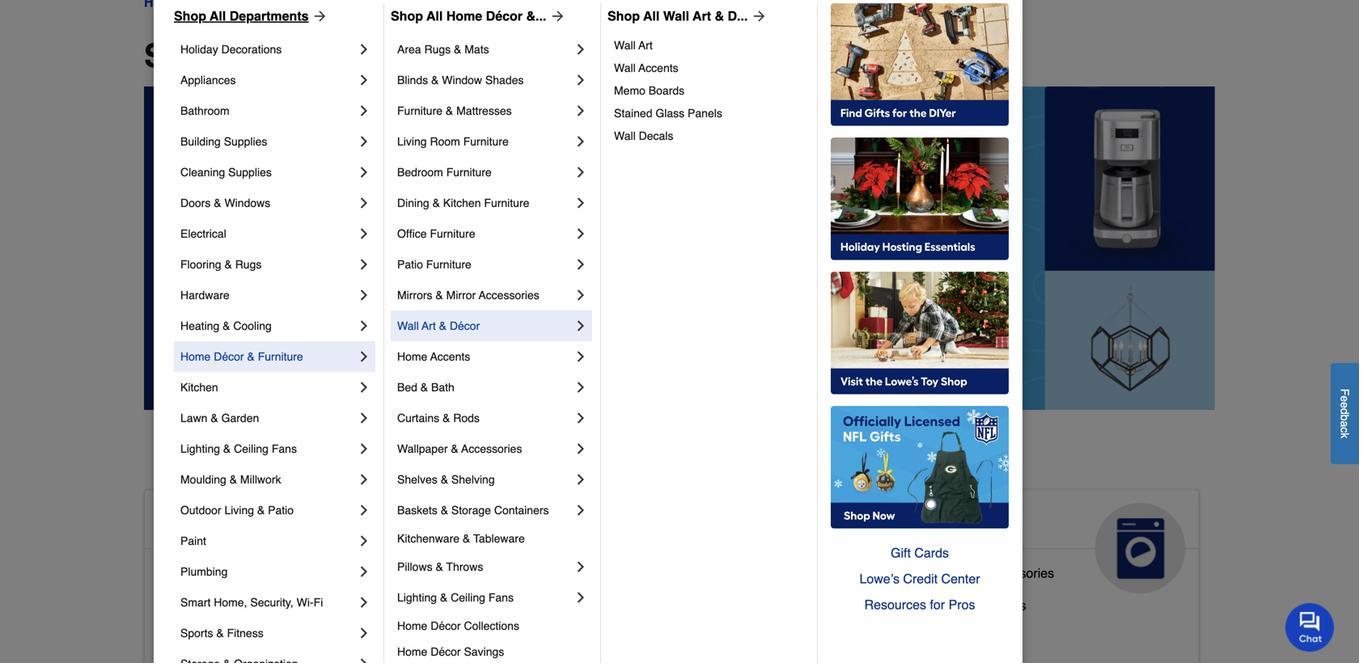 Task type: vqa. For each thing, say whether or not it's contained in the screenshot.
rightmost the Home,
no



Task type: describe. For each thing, give the bounding box(es) containing it.
baskets & storage containers link
[[397, 495, 573, 526]]

shop for shop all wall art & d...
[[608, 8, 640, 23]]

decals
[[639, 129, 673, 142]]

patio inside patio furniture "link"
[[397, 258, 423, 271]]

home décor savings
[[397, 646, 504, 659]]

throws
[[446, 561, 483, 574]]

home décor savings link
[[397, 639, 589, 663]]

0 vertical spatial bathroom
[[180, 104, 230, 117]]

& inside 'curtains & rods' link
[[443, 412, 450, 425]]

chevron right image for holiday decorations
[[356, 41, 372, 57]]

home inside home décor collections 'link'
[[397, 620, 427, 633]]

furniture down dining & kitchen furniture
[[430, 227, 475, 240]]

furniture up office furniture link
[[484, 197, 529, 210]]

& inside lawn & garden link
[[211, 412, 218, 425]]

supplies for livestock supplies
[[576, 592, 625, 607]]

livestock supplies link
[[518, 588, 625, 621]]

hardware
[[180, 289, 230, 302]]

b
[[1339, 415, 1352, 421]]

& inside blinds & window shades link
[[431, 74, 439, 87]]

ceiling for the right lighting & ceiling fans link
[[451, 591, 485, 604]]

pet beds, houses, & furniture link
[[518, 621, 693, 653]]

bed & bath
[[397, 381, 455, 394]]

pet beds, houses, & furniture
[[518, 624, 693, 639]]

& inside wallpaper & accessories link
[[451, 443, 459, 456]]

chevron right image for electrical link
[[356, 226, 372, 242]]

mattresses
[[456, 104, 512, 117]]

décor for home décor savings
[[431, 646, 461, 659]]

outdoor living & patio link
[[180, 495, 356, 526]]

1 e from the top
[[1339, 396, 1352, 402]]

appliance
[[879, 566, 936, 581]]

furniture up bedroom furniture link
[[463, 135, 509, 148]]

furniture down heating & cooling link on the left
[[258, 350, 303, 363]]

area rugs & mats link
[[397, 34, 573, 65]]

pillows
[[397, 561, 433, 574]]

storage
[[451, 504, 491, 517]]

wall decals
[[614, 129, 673, 142]]

pros
[[949, 598, 975, 612]]

electrical link
[[180, 218, 356, 249]]

d...
[[728, 8, 748, 23]]

accessories for appliance parts & accessories
[[985, 566, 1054, 581]]

arrow right image for shop all home décor &...
[[546, 8, 566, 24]]

wall up wall art link
[[663, 8, 689, 23]]

cleaning
[[180, 166, 225, 179]]

home inside home décor & furniture link
[[180, 350, 211, 363]]

electrical
[[180, 227, 226, 240]]

décor for home décor & furniture
[[214, 350, 244, 363]]

shop all wall art & d... link
[[608, 6, 767, 26]]

resources for pros link
[[831, 592, 1009, 618]]

flooring & rugs
[[180, 258, 262, 271]]

area rugs & mats
[[397, 43, 489, 56]]

beds,
[[541, 624, 574, 639]]

chevron right image for home accents
[[573, 349, 589, 365]]

gift cards
[[891, 546, 949, 561]]

1 vertical spatial lighting
[[397, 591, 437, 604]]

accessible for accessible entry & home
[[158, 631, 220, 646]]

plumbing
[[180, 566, 228, 578]]

sports & fitness link
[[180, 618, 356, 649]]

blinds & window shades
[[397, 74, 524, 87]]

dining & kitchen furniture link
[[397, 188, 573, 218]]

home décor & furniture
[[180, 350, 303, 363]]

f e e d b a c k button
[[1331, 363, 1359, 464]]

chevron right image for kitchen
[[356, 379, 372, 396]]

& inside mirrors & mirror accessories link
[[436, 289, 443, 302]]

living room furniture link
[[397, 126, 573, 157]]

art for wall art
[[639, 39, 653, 52]]

wall accents link
[[614, 57, 806, 79]]

chevron right image for shelves & shelving link
[[573, 472, 589, 488]]

lowe's
[[860, 572, 900, 587]]

rods
[[453, 412, 480, 425]]

& inside furniture & mattresses link
[[446, 104, 453, 117]]

shop for shop all departments
[[174, 8, 206, 23]]

boards
[[649, 84, 685, 97]]

supplies for cleaning supplies
[[228, 166, 272, 179]]

accents for home accents
[[430, 350, 470, 363]]

containers
[[494, 504, 549, 517]]

0 horizontal spatial appliances link
[[180, 65, 356, 95]]

& inside home décor & furniture link
[[247, 350, 255, 363]]

home inside shop all home décor &... link
[[446, 8, 482, 23]]

appliance parts & accessories link
[[879, 562, 1054, 595]]

1 vertical spatial bathroom
[[223, 566, 279, 581]]

blinds
[[397, 74, 428, 87]]

accessible bathroom link
[[158, 562, 279, 595]]

gift
[[891, 546, 911, 561]]

0 horizontal spatial kitchen
[[180, 381, 218, 394]]

& down pillows & throws
[[440, 591, 448, 604]]

2 e from the top
[[1339, 402, 1352, 408]]

resources for pros
[[865, 598, 975, 612]]

millwork
[[240, 473, 281, 486]]

office
[[397, 227, 427, 240]]

1 horizontal spatial lighting & ceiling fans link
[[397, 583, 573, 613]]

departments for shop all departments
[[230, 8, 309, 23]]

0 vertical spatial rugs
[[424, 43, 451, 56]]

entry
[[223, 631, 253, 646]]

furniture up dining & kitchen furniture
[[446, 166, 492, 179]]

all down shop all departments link
[[233, 37, 274, 74]]

home inside home décor savings link
[[397, 646, 427, 659]]

baskets & storage containers
[[397, 504, 549, 517]]

wall for wall art & décor
[[397, 320, 419, 333]]

wall decals link
[[614, 125, 806, 147]]

outdoor
[[180, 504, 221, 517]]

0 vertical spatial lighting & ceiling fans link
[[180, 434, 356, 464]]

0 vertical spatial lighting
[[180, 443, 220, 456]]

& inside the accessible entry & home link
[[257, 631, 266, 646]]

pillows & throws
[[397, 561, 483, 574]]

shelves & shelving
[[397, 473, 495, 486]]

accents for wall accents
[[639, 61, 679, 74]]

collections
[[464, 620, 519, 633]]

chevron right image for the right lighting & ceiling fans link
[[573, 590, 589, 606]]

chevron right image for sports & fitness
[[356, 625, 372, 642]]

0 vertical spatial appliances
[[180, 74, 236, 87]]

& inside flooring & rugs link
[[224, 258, 232, 271]]

chat invite button image
[[1286, 603, 1335, 652]]

furniture inside 'link'
[[641, 624, 693, 639]]

paint link
[[180, 526, 356, 557]]

pet inside animal & pet care
[[623, 510, 658, 536]]

chevron right image for heating & cooling link on the left
[[356, 318, 372, 334]]

lighting & ceiling fans for the right lighting & ceiling fans link
[[397, 591, 514, 604]]

décor inside shop all home décor &... link
[[486, 8, 523, 23]]

windows
[[224, 197, 270, 210]]

memo boards
[[614, 84, 685, 97]]

wi-
[[297, 596, 314, 609]]

accessible for accessible home
[[158, 510, 276, 536]]

1 vertical spatial rugs
[[235, 258, 262, 271]]

cooling
[[233, 320, 272, 333]]

& inside baskets & storage containers link
[[441, 504, 448, 517]]

all for departments
[[210, 8, 226, 23]]

chevron right image for baskets & storage containers
[[573, 502, 589, 519]]

plumbing link
[[180, 557, 356, 587]]

home,
[[214, 596, 247, 609]]

kitchen inside "link"
[[443, 197, 481, 210]]

sports & fitness
[[180, 627, 264, 640]]

chevron right image for cleaning supplies
[[356, 164, 372, 180]]

& inside shop all wall art & d... link
[[715, 8, 724, 23]]

chevron right image for patio furniture
[[573, 256, 589, 273]]

wine
[[950, 598, 980, 613]]

wall for wall accents
[[614, 61, 636, 74]]

center
[[941, 572, 980, 587]]

officially licensed n f l gifts. shop now. image
[[831, 406, 1009, 529]]

doors
[[180, 197, 211, 210]]

building supplies
[[180, 135, 267, 148]]

& inside doors & windows link
[[214, 197, 221, 210]]

chevron right image for bedroom furniture
[[573, 164, 589, 180]]

mirror
[[446, 289, 476, 302]]

& inside wall art & décor link
[[439, 320, 447, 333]]

art for wall art & décor
[[422, 320, 436, 333]]

home inside the accessible entry & home link
[[269, 631, 304, 646]]

livestock supplies
[[518, 592, 625, 607]]

bathroom link
[[180, 95, 356, 126]]

houses,
[[578, 624, 625, 639]]



Task type: locate. For each thing, give the bounding box(es) containing it.
pet inside 'link'
[[518, 624, 538, 639]]

home up the bed
[[397, 350, 427, 363]]

1 horizontal spatial ceiling
[[451, 591, 485, 604]]

beverage & wine chillers
[[879, 598, 1026, 613]]

chevron right image for top lighting & ceiling fans link
[[356, 441, 372, 457]]

furniture down blinds
[[397, 104, 443, 117]]

& right blinds
[[431, 74, 439, 87]]

home
[[446, 8, 482, 23], [180, 350, 211, 363], [397, 350, 427, 363], [282, 510, 345, 536], [397, 620, 427, 633], [269, 631, 304, 646], [397, 646, 427, 659]]

2 horizontal spatial art
[[693, 8, 711, 23]]

0 vertical spatial accessories
[[479, 289, 539, 302]]

1 horizontal spatial lighting & ceiling fans
[[397, 591, 514, 604]]

& right entry
[[257, 631, 266, 646]]

1 horizontal spatial accents
[[639, 61, 679, 74]]

chevron right image for hardware link on the top of the page
[[356, 287, 372, 303]]

doors & windows
[[180, 197, 270, 210]]

& right houses,
[[629, 624, 638, 639]]

0 vertical spatial ceiling
[[234, 443, 269, 456]]

1 horizontal spatial bedroom
[[397, 166, 443, 179]]

appliances up cards
[[879, 510, 1000, 536]]

arrow right image up area rugs & mats link on the left of page
[[546, 8, 566, 24]]

memo boards link
[[614, 79, 806, 102]]

for
[[930, 598, 945, 612]]

supplies for building supplies
[[224, 135, 267, 148]]

dining
[[397, 197, 429, 210]]

2 accessible from the top
[[158, 566, 220, 581]]

parts
[[939, 566, 969, 581]]

0 horizontal spatial appliances
[[180, 74, 236, 87]]

wall down mirrors
[[397, 320, 419, 333]]

lawn & garden link
[[180, 403, 356, 434]]

chevron right image for wallpaper & accessories link
[[573, 441, 589, 457]]

& inside the bed & bath 'link'
[[421, 381, 428, 394]]

e up b on the bottom of page
[[1339, 402, 1352, 408]]

& down the accessible bedroom "link"
[[216, 627, 224, 640]]

1 horizontal spatial kitchen
[[443, 197, 481, 210]]

area
[[397, 43, 421, 56]]

& inside beverage & wine chillers link
[[938, 598, 946, 613]]

chevron right image for lawn & garden
[[356, 410, 372, 426]]

kitchen up lawn
[[180, 381, 218, 394]]

& right shelves
[[441, 473, 448, 486]]

bathroom up smart home, security, wi-fi
[[223, 566, 279, 581]]

appliance parts & accessories
[[879, 566, 1054, 581]]

accessories up shelves & shelving link
[[461, 443, 522, 456]]

1 arrow right image from the left
[[309, 8, 328, 24]]

office furniture
[[397, 227, 475, 240]]

shop all departments
[[174, 8, 309, 23]]

panels
[[688, 107, 722, 120]]

1 horizontal spatial rugs
[[424, 43, 451, 56]]

& right flooring
[[224, 258, 232, 271]]

home down heating
[[180, 350, 211, 363]]

décor inside home décor collections 'link'
[[431, 620, 461, 633]]

smart home, security, wi-fi
[[180, 596, 323, 609]]

wall up 'memo'
[[614, 61, 636, 74]]

& inside dining & kitchen furniture "link"
[[433, 197, 440, 210]]

patio furniture
[[397, 258, 472, 271]]

2 shop from the left
[[391, 8, 423, 23]]

1 horizontal spatial pet
[[623, 510, 658, 536]]

pillows & throws link
[[397, 552, 573, 583]]

& inside appliance parts & accessories link
[[973, 566, 982, 581]]

& right pillows
[[436, 561, 443, 574]]

cleaning supplies link
[[180, 157, 356, 188]]

chevron right image for office furniture
[[573, 226, 589, 242]]

shop all wall art & d...
[[608, 8, 748, 23]]

1 vertical spatial lighting & ceiling fans
[[397, 591, 514, 604]]

décor left &...
[[486, 8, 523, 23]]

lighting & ceiling fans down garden
[[180, 443, 297, 456]]

flooring & rugs link
[[180, 249, 356, 280]]

ceiling up home décor collections
[[451, 591, 485, 604]]

accessible for accessible bedroom
[[158, 598, 220, 613]]

& left d...
[[715, 8, 724, 23]]

1 vertical spatial ceiling
[[451, 591, 485, 604]]

1 vertical spatial accents
[[430, 350, 470, 363]]

accessible up sports at left bottom
[[158, 598, 220, 613]]

accessible down moulding
[[158, 510, 276, 536]]

all for home
[[426, 8, 443, 23]]

supplies up cleaning supplies
[[224, 135, 267, 148]]

accents up bath
[[430, 350, 470, 363]]

& left pros
[[938, 598, 946, 613]]

enjoy savings year-round. no matter what you're shopping for, find what you need at a great price. image
[[144, 87, 1215, 410]]

2 vertical spatial supplies
[[576, 592, 625, 607]]

chevron right image
[[356, 41, 372, 57], [573, 41, 589, 57], [356, 72, 372, 88], [573, 72, 589, 88], [573, 103, 589, 119], [356, 164, 372, 180], [573, 164, 589, 180], [573, 226, 589, 242], [356, 256, 372, 273], [573, 256, 589, 273], [573, 287, 589, 303], [573, 318, 589, 334], [356, 349, 372, 365], [573, 349, 589, 365], [356, 379, 372, 396], [356, 410, 372, 426], [573, 502, 589, 519], [356, 533, 372, 549], [573, 559, 589, 575], [356, 625, 372, 642]]

holiday decorations link
[[180, 34, 356, 65]]

office furniture link
[[397, 218, 573, 249]]

& up living room furniture
[[446, 104, 453, 117]]

kitchen
[[443, 197, 481, 210], [180, 381, 218, 394]]

all up holiday decorations
[[210, 8, 226, 23]]

fans up home décor collections 'link'
[[489, 591, 514, 604]]

curtains & rods link
[[397, 403, 573, 434]]

home inside accessible home link
[[282, 510, 345, 536]]

0 vertical spatial pet
[[623, 510, 658, 536]]

0 horizontal spatial pet
[[518, 624, 538, 639]]

0 vertical spatial fans
[[272, 443, 297, 456]]

paint
[[180, 535, 206, 548]]

1 horizontal spatial lighting
[[397, 591, 437, 604]]

& right animal
[[600, 510, 616, 536]]

lighting
[[180, 443, 220, 456], [397, 591, 437, 604]]

chillers
[[983, 598, 1026, 613]]

shop up "area"
[[391, 8, 423, 23]]

0 vertical spatial departments
[[230, 8, 309, 23]]

accents
[[639, 61, 679, 74], [430, 350, 470, 363]]

shop all departments link
[[174, 6, 328, 26]]

fans
[[272, 443, 297, 456], [489, 591, 514, 604]]

wall for wall art
[[614, 39, 636, 52]]

wallpaper
[[397, 443, 448, 456]]

shades
[[485, 74, 524, 87]]

lowe's credit center link
[[831, 566, 1009, 592]]

a
[[1339, 421, 1352, 427]]

1 vertical spatial lighting & ceiling fans link
[[397, 583, 573, 613]]

& inside animal & pet care
[[600, 510, 616, 536]]

visit the lowe's toy shop. image
[[831, 272, 1009, 395]]

chevron right image for living room furniture link at the top of page
[[573, 133, 589, 150]]

& inside 'sports & fitness' link
[[216, 627, 224, 640]]

chevron right image for mirrors & mirror accessories
[[573, 287, 589, 303]]

security,
[[250, 596, 294, 609]]

1 vertical spatial bedroom
[[223, 598, 276, 613]]

departments for shop all departments
[[283, 37, 481, 74]]

shop up wall art
[[608, 8, 640, 23]]

bedroom up 'dining' at the top left
[[397, 166, 443, 179]]

dining & kitchen furniture
[[397, 197, 529, 210]]

bedroom up fitness
[[223, 598, 276, 613]]

& right the bed
[[421, 381, 428, 394]]

chevron right image for the building supplies link
[[356, 133, 372, 150]]

& left the rods at left
[[443, 412, 450, 425]]

bedroom inside the accessible bedroom "link"
[[223, 598, 276, 613]]

& left cooling
[[223, 320, 230, 333]]

1 accessible from the top
[[158, 510, 276, 536]]

arrow right image inside shop all home décor &... link
[[546, 8, 566, 24]]

wall art link
[[614, 34, 806, 57]]

décor
[[486, 8, 523, 23], [450, 320, 480, 333], [214, 350, 244, 363], [431, 620, 461, 633], [431, 646, 461, 659]]

bathroom up building
[[180, 104, 230, 117]]

smart
[[180, 596, 211, 609]]

chevron right image for pillows & throws
[[573, 559, 589, 575]]

home décor collections
[[397, 620, 519, 633]]

wall down stained
[[614, 129, 636, 142]]

0 horizontal spatial lighting & ceiling fans link
[[180, 434, 356, 464]]

chevron right image for appliances
[[356, 72, 372, 88]]

0 horizontal spatial shop
[[174, 8, 206, 23]]

arrow right image
[[309, 8, 328, 24], [546, 8, 566, 24]]

home down moulding & millwork link
[[282, 510, 345, 536]]

2 vertical spatial art
[[422, 320, 436, 333]]

wall up wall accents
[[614, 39, 636, 52]]

accessible bathroom
[[158, 566, 279, 581]]

furniture
[[397, 104, 443, 117], [463, 135, 509, 148], [446, 166, 492, 179], [484, 197, 529, 210], [430, 227, 475, 240], [426, 258, 472, 271], [258, 350, 303, 363], [641, 624, 693, 639]]

& up moulding & millwork
[[223, 443, 231, 456]]

arrow right image for shop all departments
[[309, 8, 328, 24]]

shop up holiday
[[174, 8, 206, 23]]

appliances down holiday
[[180, 74, 236, 87]]

heating & cooling link
[[180, 311, 356, 341]]

chevron right image for furniture & mattresses
[[573, 103, 589, 119]]

1 vertical spatial patio
[[268, 504, 294, 517]]

0 horizontal spatial lighting
[[180, 443, 220, 456]]

1 vertical spatial accessories
[[461, 443, 522, 456]]

appliances link up chillers
[[866, 490, 1199, 594]]

1 vertical spatial appliances
[[879, 510, 1000, 536]]

furniture right houses,
[[641, 624, 693, 639]]

& up the throws
[[463, 532, 470, 545]]

& right lawn
[[211, 412, 218, 425]]

home up the mats
[[446, 8, 482, 23]]

0 vertical spatial art
[[693, 8, 711, 23]]

1 horizontal spatial patio
[[397, 258, 423, 271]]

f
[[1339, 389, 1352, 396]]

cleaning supplies
[[180, 166, 272, 179]]

1 horizontal spatial fans
[[489, 591, 514, 604]]

chevron right image for outdoor living & patio link
[[356, 502, 372, 519]]

2 vertical spatial accessories
[[985, 566, 1054, 581]]

shelving
[[451, 473, 495, 486]]

lighting & ceiling fans up home décor collections
[[397, 591, 514, 604]]

shop all departments
[[144, 37, 481, 74]]

& inside pet beds, houses, & furniture 'link'
[[629, 624, 638, 639]]

décor down heating & cooling
[[214, 350, 244, 363]]

rugs right "area"
[[424, 43, 451, 56]]

furniture up mirror
[[426, 258, 472, 271]]

living
[[397, 135, 427, 148], [224, 504, 254, 517]]

home down home décor collections
[[397, 646, 427, 659]]

1 vertical spatial supplies
[[228, 166, 272, 179]]

k
[[1339, 433, 1352, 439]]

0 vertical spatial patio
[[397, 258, 423, 271]]

appliances image
[[1095, 503, 1186, 594]]

chevron right image for plumbing link
[[356, 564, 372, 580]]

wall for wall decals
[[614, 129, 636, 142]]

0 vertical spatial living
[[397, 135, 427, 148]]

chevron right image for area rugs & mats
[[573, 41, 589, 57]]

& inside heating & cooling link
[[223, 320, 230, 333]]

1 horizontal spatial living
[[397, 135, 427, 148]]

lighting down pillows
[[397, 591, 437, 604]]

accessible bedroom
[[158, 598, 276, 613]]

& left the mats
[[454, 43, 461, 56]]

savings
[[464, 646, 504, 659]]

chevron right image for paint
[[356, 533, 372, 549]]

chevron right image for smart home, security, wi-fi link
[[356, 595, 372, 611]]

rugs
[[424, 43, 451, 56], [235, 258, 262, 271]]

accessible down smart
[[158, 631, 220, 646]]

1 vertical spatial departments
[[283, 37, 481, 74]]

0 horizontal spatial art
[[422, 320, 436, 333]]

curtains & rods
[[397, 412, 480, 425]]

all up area rugs & mats
[[426, 8, 443, 23]]

& inside kitchenware & tableware link
[[463, 532, 470, 545]]

smart home, security, wi-fi link
[[180, 587, 356, 618]]

& inside moulding & millwork link
[[230, 473, 237, 486]]

1 vertical spatial fans
[[489, 591, 514, 604]]

0 horizontal spatial fans
[[272, 443, 297, 456]]

0 vertical spatial supplies
[[224, 135, 267, 148]]

patio down moulding & millwork link
[[268, 504, 294, 517]]

chevron right image for home décor & furniture
[[356, 349, 372, 365]]

chevron right image for the bed & bath 'link'
[[573, 379, 589, 396]]

& left millwork
[[230, 473, 237, 486]]

chevron right image for dining & kitchen furniture "link"
[[573, 195, 589, 211]]

décor inside home décor savings link
[[431, 646, 461, 659]]

chevron right image for 'curtains & rods' link
[[573, 410, 589, 426]]

0 vertical spatial accents
[[639, 61, 679, 74]]

1 horizontal spatial art
[[639, 39, 653, 52]]

1 horizontal spatial arrow right image
[[546, 8, 566, 24]]

3 shop from the left
[[608, 8, 640, 23]]

chevron right image for moulding & millwork link
[[356, 472, 372, 488]]

& down millwork
[[257, 504, 265, 517]]

home inside home accents link
[[397, 350, 427, 363]]

art up wall art link
[[693, 8, 711, 23]]

décor up home décor savings
[[431, 620, 461, 633]]

window
[[442, 74, 482, 87]]

supplies up the windows
[[228, 166, 272, 179]]

wall art & décor
[[397, 320, 480, 333]]

1 vertical spatial pet
[[518, 624, 538, 639]]

patio down office
[[397, 258, 423, 271]]

0 horizontal spatial patio
[[268, 504, 294, 517]]

& left storage
[[441, 504, 448, 517]]

building
[[180, 135, 221, 148]]

0 horizontal spatial lighting & ceiling fans
[[180, 443, 297, 456]]

holiday
[[180, 43, 218, 56]]

fi
[[314, 596, 323, 609]]

accessories up wall art & décor link
[[479, 289, 539, 302]]

animal & pet care image
[[735, 503, 825, 594]]

4 accessible from the top
[[158, 631, 220, 646]]

art up wall accents
[[639, 39, 653, 52]]

pet
[[623, 510, 658, 536], [518, 624, 538, 639]]

2 horizontal spatial shop
[[608, 8, 640, 23]]

living left room
[[397, 135, 427, 148]]

1 vertical spatial living
[[224, 504, 254, 517]]

0 vertical spatial kitchen
[[443, 197, 481, 210]]

0 vertical spatial appliances link
[[180, 65, 356, 95]]

appliances link down decorations
[[180, 65, 356, 95]]

patio inside outdoor living & patio link
[[268, 504, 294, 517]]

& inside outdoor living & patio link
[[257, 504, 265, 517]]

décor inside wall art & décor link
[[450, 320, 480, 333]]

0 horizontal spatial rugs
[[235, 258, 262, 271]]

mats
[[465, 43, 489, 56]]

shop
[[144, 37, 225, 74]]

fitness
[[227, 627, 264, 640]]

0 vertical spatial lighting & ceiling fans
[[180, 443, 297, 456]]

& inside pillows & throws link
[[436, 561, 443, 574]]

chevron right image
[[356, 103, 372, 119], [356, 133, 372, 150], [573, 133, 589, 150], [356, 195, 372, 211], [573, 195, 589, 211], [356, 226, 372, 242], [356, 287, 372, 303], [356, 318, 372, 334], [573, 379, 589, 396], [573, 410, 589, 426], [356, 441, 372, 457], [573, 441, 589, 457], [356, 472, 372, 488], [573, 472, 589, 488], [356, 502, 372, 519], [356, 564, 372, 580], [573, 590, 589, 606], [356, 595, 372, 611], [356, 656, 372, 663]]

0 horizontal spatial ceiling
[[234, 443, 269, 456]]

c
[[1339, 427, 1352, 433]]

ceiling for top lighting & ceiling fans link
[[234, 443, 269, 456]]

accessible entry & home
[[158, 631, 304, 646]]

décor down home décor collections
[[431, 646, 461, 659]]

2 arrow right image from the left
[[546, 8, 566, 24]]

patio furniture link
[[397, 249, 573, 280]]

flooring
[[180, 258, 221, 271]]

0 horizontal spatial living
[[224, 504, 254, 517]]

accessible for accessible bathroom
[[158, 566, 220, 581]]

lighting & ceiling fans link up millwork
[[180, 434, 356, 464]]

building supplies link
[[180, 126, 356, 157]]

1 horizontal spatial appliances
[[879, 510, 1000, 536]]

lighting & ceiling fans link up collections
[[397, 583, 573, 613]]

chevron right image for the bathroom link
[[356, 103, 372, 119]]

1 shop from the left
[[174, 8, 206, 23]]

bedroom furniture link
[[397, 157, 573, 188]]

ceiling
[[234, 443, 269, 456], [451, 591, 485, 604]]

curtains
[[397, 412, 439, 425]]

& down cooling
[[247, 350, 255, 363]]

holiday hosting essentials. image
[[831, 138, 1009, 261]]

& inside shelves & shelving link
[[441, 473, 448, 486]]

lighting & ceiling fans for top lighting & ceiling fans link
[[180, 443, 297, 456]]

memo
[[614, 84, 646, 97]]

chevron right image for doors & windows link
[[356, 195, 372, 211]]

1 vertical spatial kitchen
[[180, 381, 218, 394]]

bathroom
[[180, 104, 230, 117], [223, 566, 279, 581]]

mirrors & mirror accessories
[[397, 289, 539, 302]]

shop for shop all home décor &...
[[391, 8, 423, 23]]

ceiling up millwork
[[234, 443, 269, 456]]

arrow right image
[[748, 8, 767, 24]]

shelves & shelving link
[[397, 464, 573, 495]]

arrow right image up shop all departments at the left top of page
[[309, 8, 328, 24]]

animal
[[518, 510, 594, 536]]

art up home accents
[[422, 320, 436, 333]]

fans down lawn & garden link
[[272, 443, 297, 456]]

all up wall art
[[643, 8, 660, 23]]

0 vertical spatial bedroom
[[397, 166, 443, 179]]

& up home accents
[[439, 320, 447, 333]]

0 horizontal spatial accents
[[430, 350, 470, 363]]

credit
[[903, 572, 938, 587]]

chevron right image for wall art & décor
[[573, 318, 589, 334]]

shelves
[[397, 473, 438, 486]]

décor for home décor collections
[[431, 620, 461, 633]]

home down "security," at the left of the page
[[269, 631, 304, 646]]

chevron right image for blinds & window shades
[[573, 72, 589, 88]]

kitchen down bedroom furniture
[[443, 197, 481, 210]]

home up home décor savings
[[397, 620, 427, 633]]

3 accessible from the top
[[158, 598, 220, 613]]

all for wall
[[643, 8, 660, 23]]

1 horizontal spatial shop
[[391, 8, 423, 23]]

0 horizontal spatial bedroom
[[223, 598, 276, 613]]

accessible inside "link"
[[158, 598, 220, 613]]

lighting up moulding
[[180, 443, 220, 456]]

arrow right image inside shop all departments link
[[309, 8, 328, 24]]

& inside area rugs & mats link
[[454, 43, 461, 56]]

& left mirror
[[436, 289, 443, 302]]

accessible home image
[[374, 503, 465, 594]]

wall art
[[614, 39, 653, 52]]

1 vertical spatial appliances link
[[866, 490, 1199, 594]]

bedroom inside bedroom furniture link
[[397, 166, 443, 179]]

& up "shelves & shelving"
[[451, 443, 459, 456]]

bed & bath link
[[397, 372, 573, 403]]

kitchenware
[[397, 532, 460, 545]]

doors & windows link
[[180, 188, 356, 218]]

0 horizontal spatial arrow right image
[[309, 8, 328, 24]]

1 vertical spatial art
[[639, 39, 653, 52]]

& right doors
[[214, 197, 221, 210]]

décor down mirrors & mirror accessories
[[450, 320, 480, 333]]

accessories for mirrors & mirror accessories
[[479, 289, 539, 302]]

accessible up smart
[[158, 566, 220, 581]]

1 horizontal spatial appliances link
[[866, 490, 1199, 594]]

find gifts for the diyer. image
[[831, 3, 1009, 126]]

chevron right image for flooring & rugs
[[356, 256, 372, 273]]

accents up boards
[[639, 61, 679, 74]]

living down moulding & millwork
[[224, 504, 254, 517]]

décor inside home décor & furniture link
[[214, 350, 244, 363]]



